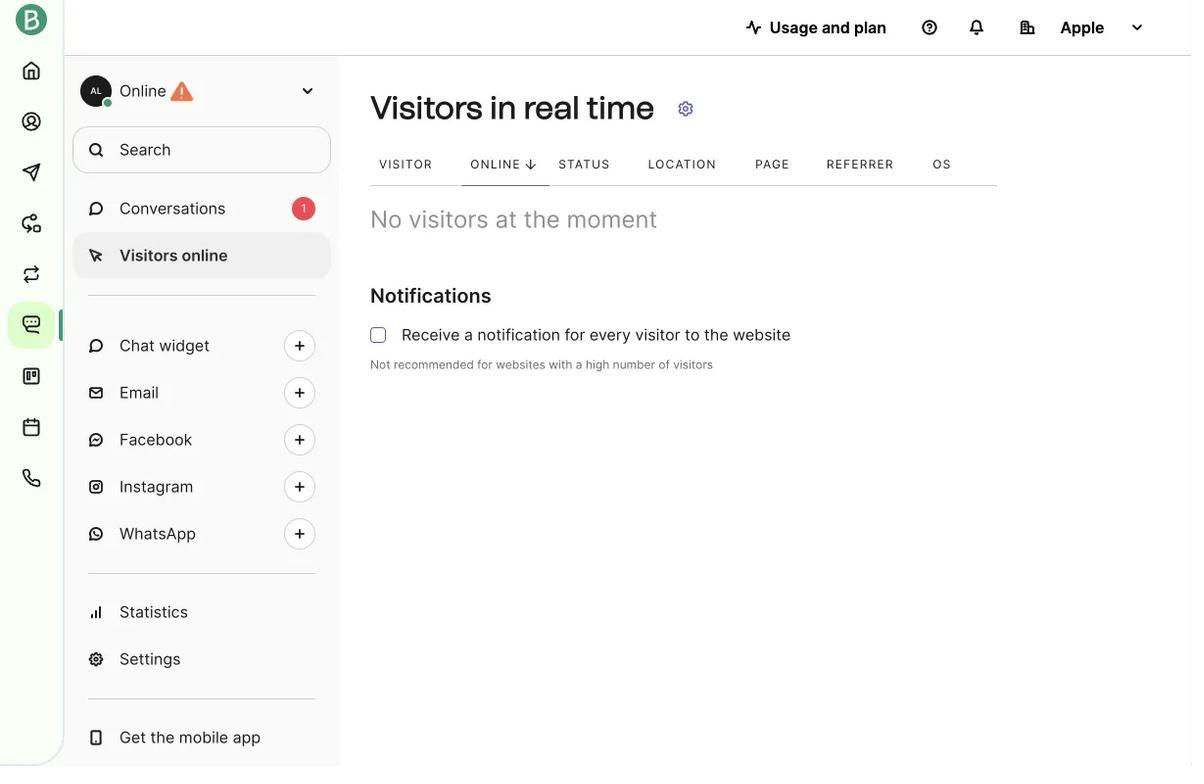Task type: describe. For each thing, give the bounding box(es) containing it.
every
[[590, 326, 631, 345]]

notifications
[[370, 284, 492, 308]]

online button
[[462, 144, 550, 186]]

location button
[[640, 144, 747, 186]]

and
[[822, 18, 851, 37]]

visitors for visitors online
[[120, 246, 178, 265]]

get the mobile app link
[[73, 715, 331, 762]]

email
[[120, 383, 159, 402]]

of
[[659, 358, 670, 372]]

high
[[586, 358, 610, 372]]

to
[[685, 326, 700, 345]]

number
[[613, 358, 656, 372]]

0 horizontal spatial online
[[120, 81, 166, 100]]

usage and plan
[[770, 18, 887, 37]]

status button
[[550, 144, 640, 186]]

websites
[[496, 358, 546, 372]]

instagram
[[120, 477, 194, 496]]

website
[[733, 326, 791, 345]]

1 vertical spatial visitors
[[674, 358, 714, 372]]

not
[[370, 358, 391, 372]]

not recommended for websites with a high number of visitors
[[370, 358, 714, 372]]

0 horizontal spatial the
[[150, 728, 175, 747]]

os
[[933, 158, 952, 172]]

settings link
[[73, 636, 331, 683]]

statistics link
[[73, 589, 331, 636]]

visitors for visitors in real time
[[370, 89, 483, 127]]

real
[[524, 89, 580, 127]]

receive
[[402, 326, 460, 345]]

moment
[[567, 205, 658, 234]]

page
[[756, 158, 790, 172]]

search link
[[73, 126, 331, 173]]

receive a notification for every visitor to the website
[[402, 326, 791, 345]]

visitor
[[636, 326, 681, 345]]

notification
[[478, 326, 561, 345]]

whatsapp link
[[73, 511, 331, 558]]

page button
[[747, 144, 818, 186]]

visitors in real time
[[370, 89, 655, 127]]



Task type: vqa. For each thing, say whether or not it's contained in the screenshot.
top JS
no



Task type: locate. For each thing, give the bounding box(es) containing it.
whatsapp
[[120, 524, 196, 543]]

online right al
[[120, 81, 166, 100]]

visitors
[[409, 205, 489, 234], [674, 358, 714, 372]]

1 horizontal spatial online
[[471, 158, 521, 172]]

0 vertical spatial online
[[120, 81, 166, 100]]

for
[[565, 326, 586, 345], [478, 358, 493, 372]]

al
[[90, 86, 102, 96]]

recommended
[[394, 358, 474, 372]]

get
[[120, 728, 146, 747]]

online up at
[[471, 158, 521, 172]]

facebook link
[[73, 417, 331, 464]]

1 horizontal spatial visitors
[[370, 89, 483, 127]]

settings
[[120, 650, 181, 669]]

with
[[549, 358, 573, 372]]

for left websites
[[478, 358, 493, 372]]

2 horizontal spatial the
[[705, 326, 729, 345]]

visitors left at
[[409, 205, 489, 234]]

no
[[370, 205, 402, 234]]

chat
[[120, 336, 155, 355]]

status
[[559, 158, 611, 172]]

no visitors at the moment
[[370, 205, 658, 234]]

visitors up visitor button
[[370, 89, 483, 127]]

referrer
[[827, 158, 895, 172]]

online
[[120, 81, 166, 100], [471, 158, 521, 172]]

apple
[[1061, 18, 1105, 37]]

a right receive at the top left of page
[[464, 326, 473, 345]]

search
[[120, 140, 171, 159]]

location
[[648, 158, 717, 172]]

the right at
[[524, 205, 560, 234]]

0 horizontal spatial a
[[464, 326, 473, 345]]

the
[[524, 205, 560, 234], [705, 326, 729, 345], [150, 728, 175, 747]]

usage and plan button
[[731, 8, 903, 47]]

1 horizontal spatial a
[[576, 358, 583, 372]]

visitors right of on the top of the page
[[674, 358, 714, 372]]

a right with
[[576, 358, 583, 372]]

chat widget link
[[73, 322, 331, 370]]

1 horizontal spatial the
[[524, 205, 560, 234]]

online inside button
[[471, 158, 521, 172]]

visitor
[[379, 158, 433, 172]]

visitors
[[370, 89, 483, 127], [120, 246, 178, 265]]

1
[[301, 201, 307, 216]]

1 horizontal spatial visitors
[[674, 358, 714, 372]]

0 vertical spatial a
[[464, 326, 473, 345]]

facebook
[[120, 430, 192, 449]]

get the mobile app
[[120, 728, 261, 747]]

instagram link
[[73, 464, 331, 511]]

statistics
[[120, 603, 188, 622]]

widget
[[159, 336, 210, 355]]

a
[[464, 326, 473, 345], [576, 358, 583, 372]]

in
[[490, 89, 517, 127]]

the right get
[[150, 728, 175, 747]]

visitors online link
[[73, 232, 331, 279]]

0 horizontal spatial visitors
[[120, 246, 178, 265]]

1 vertical spatial for
[[478, 358, 493, 372]]

for up with
[[565, 326, 586, 345]]

1 vertical spatial the
[[705, 326, 729, 345]]

os button
[[925, 144, 979, 186]]

referrer button
[[818, 144, 925, 186]]

0 vertical spatial visitors
[[370, 89, 483, 127]]

0 vertical spatial visitors
[[409, 205, 489, 234]]

email link
[[73, 370, 331, 417]]

2 vertical spatial the
[[150, 728, 175, 747]]

plan
[[855, 18, 887, 37]]

0 horizontal spatial for
[[478, 358, 493, 372]]

1 vertical spatial online
[[471, 158, 521, 172]]

at
[[496, 205, 517, 234]]

usage
[[770, 18, 818, 37]]

visitors down conversations
[[120, 246, 178, 265]]

visitor button
[[370, 144, 462, 186]]

chat widget
[[120, 336, 210, 355]]

1 horizontal spatial for
[[565, 326, 586, 345]]

apple button
[[1005, 8, 1161, 47]]

1 vertical spatial visitors
[[120, 246, 178, 265]]

conversations
[[120, 199, 226, 218]]

1 vertical spatial a
[[576, 358, 583, 372]]

mobile
[[179, 728, 228, 747]]

0 vertical spatial the
[[524, 205, 560, 234]]

app
[[233, 728, 261, 747]]

visitors online
[[120, 246, 228, 265]]

the right to
[[705, 326, 729, 345]]

online
[[182, 246, 228, 265]]

0 vertical spatial for
[[565, 326, 586, 345]]

time
[[587, 89, 655, 127]]

0 horizontal spatial visitors
[[409, 205, 489, 234]]



